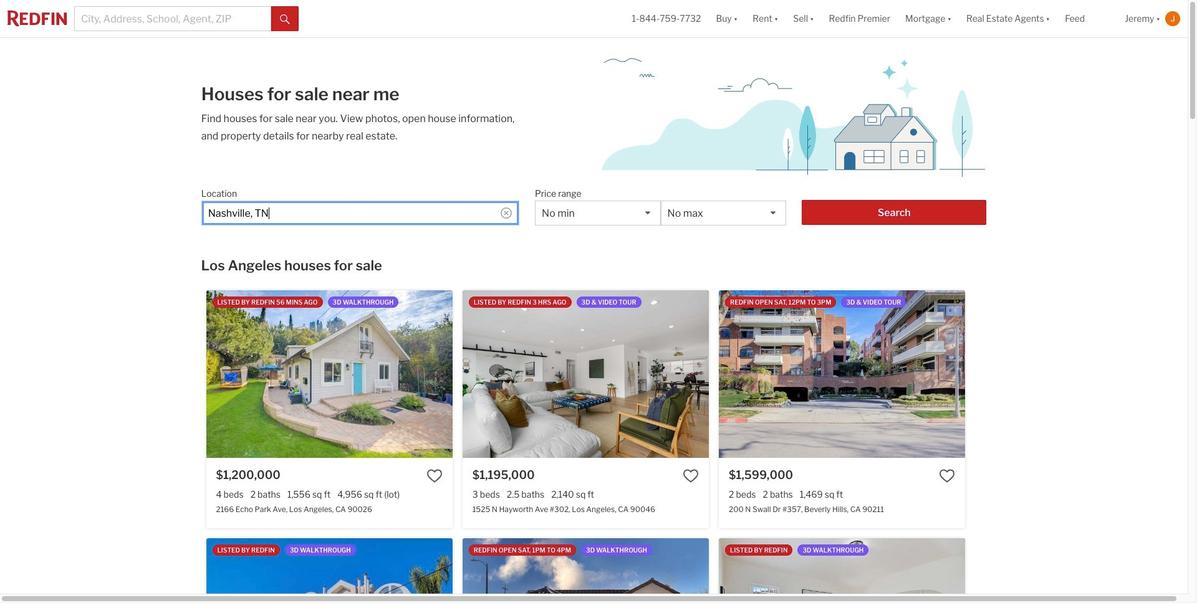 Task type: vqa. For each thing, say whether or not it's contained in the screenshot.
9 Units
no



Task type: locate. For each thing, give the bounding box(es) containing it.
0 horizontal spatial favorite button image
[[427, 468, 443, 484]]

2 horizontal spatial favorite button image
[[940, 468, 956, 484]]

1 photo of 2166 echo park ave, los angeles, ca 90026 image from the left
[[206, 291, 453, 458]]

1 horizontal spatial favorite button checkbox
[[940, 468, 956, 484]]

2 favorite button checkbox from the left
[[940, 468, 956, 484]]

favorite button checkbox
[[427, 468, 443, 484]]

search input image
[[501, 208, 512, 219]]

favorite button image
[[427, 468, 443, 484], [683, 468, 699, 484], [940, 468, 956, 484]]

favorite button image for 1st photo of 2166 echo park ave, los angeles, ca 90026 from left
[[427, 468, 443, 484]]

photo of 1600 w 80th st, los angeles, ca 90047 image
[[463, 539, 709, 604], [709, 539, 956, 604]]

1 vertical spatial city, address, school, agent, zip search field
[[201, 201, 520, 226]]

1 favorite button image from the left
[[427, 468, 443, 484]]

user photo image
[[1166, 11, 1181, 26]]

photo of 6233 s van ness ave, los angeles, ca 90047 image
[[719, 539, 966, 604], [966, 539, 1198, 604]]

2 favorite button image from the left
[[683, 468, 699, 484]]

0 vertical spatial city, address, school, agent, zip search field
[[74, 6, 271, 31]]

0 horizontal spatial favorite button checkbox
[[683, 468, 699, 484]]

2 photo of 2166 echo park ave, los angeles, ca 90026 image from the left
[[453, 291, 699, 458]]

City, Address, School, Agent, ZIP search field
[[74, 6, 271, 31], [201, 201, 520, 226]]

1 photo of 6233 s van ness ave, los angeles, ca 90047 image from the left
[[719, 539, 966, 604]]

1 photo of 200 n swall dr #357, beverly hills, ca 90211 image from the left
[[719, 291, 966, 458]]

photo of 2166 echo park ave, los angeles, ca 90026 image
[[206, 291, 453, 458], [453, 291, 699, 458]]

1 photo of 1600 w 80th st, los angeles, ca 90047 image from the left
[[463, 539, 709, 604]]

photo of 1525 n hayworth ave #302, los angeles, ca 90046 image
[[463, 291, 709, 458], [709, 291, 956, 458]]

favorite button image for second photo of 200 n swall dr #357, beverly hills, ca 90211 from the right
[[940, 468, 956, 484]]

favorite button checkbox
[[683, 468, 699, 484], [940, 468, 956, 484]]

1 horizontal spatial favorite button image
[[683, 468, 699, 484]]

3 favorite button image from the left
[[940, 468, 956, 484]]

photo of 4549 haskell ave #8, encino, ca 91436 image
[[206, 539, 453, 604], [453, 539, 699, 604]]

photo of 200 n swall dr #357, beverly hills, ca 90211 image
[[719, 291, 966, 458], [966, 291, 1198, 458]]

1 favorite button checkbox from the left
[[683, 468, 699, 484]]



Task type: describe. For each thing, give the bounding box(es) containing it.
2 photo of 1525 n hayworth ave #302, los angeles, ca 90046 image from the left
[[709, 291, 956, 458]]

1 photo of 4549 haskell ave #8, encino, ca 91436 image from the left
[[206, 539, 453, 604]]

2 photo of 1600 w 80th st, los angeles, ca 90047 image from the left
[[709, 539, 956, 604]]

2 photo of 4549 haskell ave #8, encino, ca 91436 image from the left
[[453, 539, 699, 604]]

1 photo of 1525 n hayworth ave #302, los angeles, ca 90046 image from the left
[[463, 291, 709, 458]]

2 photo of 200 n swall dr #357, beverly hills, ca 90211 image from the left
[[966, 291, 1198, 458]]

clear input button
[[501, 208, 512, 219]]

submit search image
[[280, 14, 290, 24]]

2 photo of 6233 s van ness ave, los angeles, ca 90047 image from the left
[[966, 539, 1198, 604]]



